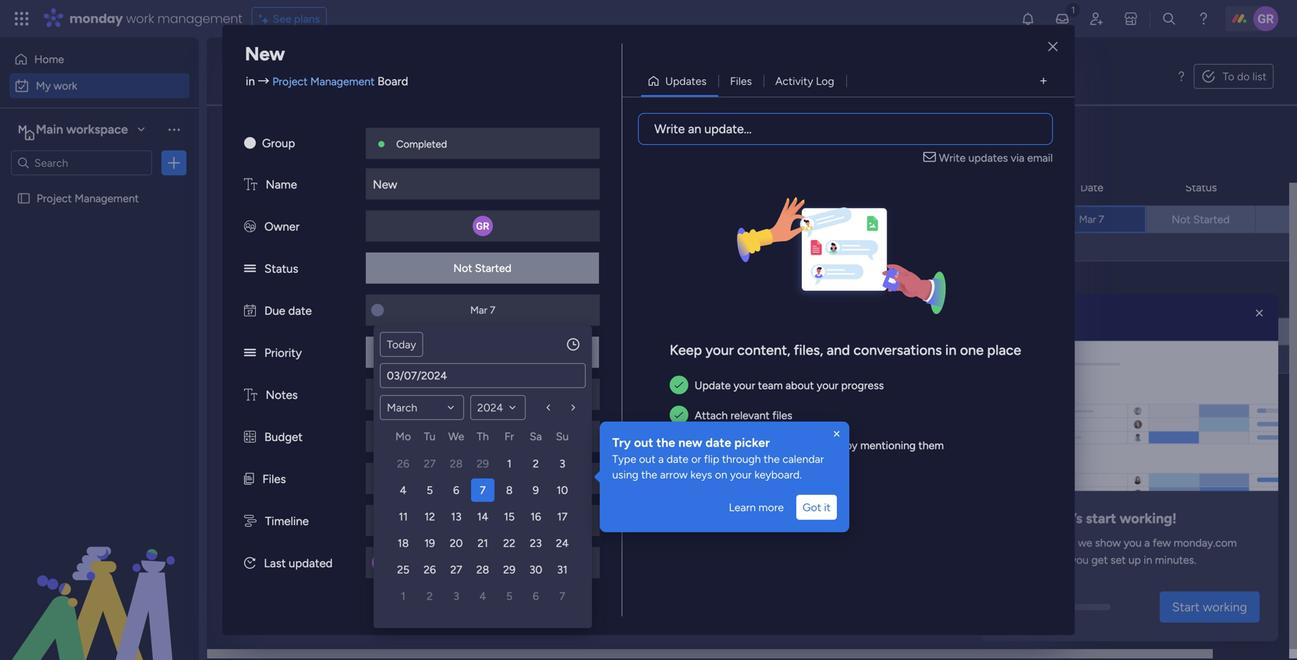Task type: describe. For each thing, give the bounding box(es) containing it.
1 vertical spatial lottie animation element
[[0, 503, 199, 661]]

today for today
[[387, 338, 416, 352]]

notify specific team members by mentioning them
[[695, 439, 944, 452]]

1 vertical spatial board
[[848, 293, 877, 307]]

a inside try out the new date picker type out a date or flip through the calendar using the arrow keys on your keyboard.
[[659, 453, 664, 466]]

14 button
[[471, 506, 495, 529]]

today /
[[262, 181, 321, 201]]

up
[[1129, 554, 1142, 567]]

0 vertical spatial started
[[1194, 213, 1230, 226]]

v2 file column image
[[244, 473, 254, 487]]

mar 8
[[1079, 326, 1105, 338]]

dates
[[296, 125, 337, 145]]

1 vertical spatial 4 button
[[471, 585, 495, 609]]

2 vertical spatial the
[[641, 469, 658, 482]]

0 vertical spatial mar 7
[[1080, 213, 1105, 226]]

1 vertical spatial 5
[[506, 590, 513, 604]]

members
[[798, 439, 843, 452]]

26 for the topmost 26 button
[[397, 458, 410, 471]]

1 horizontal spatial project management link
[[790, 206, 934, 233]]

home
[[34, 53, 64, 66]]

0 horizontal spatial 7 button
[[471, 479, 495, 503]]

0 vertical spatial in
[[246, 75, 255, 89]]

0 horizontal spatial items
[[358, 410, 385, 423]]

not inside new dialog
[[454, 262, 472, 275]]

timeline
[[265, 515, 309, 529]]

0 vertical spatial not started
[[1172, 213, 1230, 226]]

0 vertical spatial mar
[[1080, 213, 1097, 226]]

1 vertical spatial files
[[263, 473, 286, 487]]

public board image
[[16, 191, 31, 206]]

we
[[448, 430, 465, 444]]

1 horizontal spatial 27 button
[[445, 559, 468, 582]]

v2 status image
[[244, 262, 256, 276]]

today for today /
[[262, 181, 306, 201]]

18 button
[[392, 532, 415, 556]]

v2 pulse updated log image
[[244, 557, 255, 571]]

team for members
[[770, 439, 795, 452]]

0 horizontal spatial 1 button
[[392, 585, 415, 609]]

start
[[1086, 511, 1117, 527]]

31
[[557, 564, 568, 577]]

updates button
[[641, 69, 719, 94]]

project management inside list box
[[37, 192, 139, 205]]

minutes.
[[1156, 554, 1197, 567]]

su
[[556, 430, 569, 444]]

11 button
[[392, 506, 415, 529]]

my work link
[[9, 73, 190, 98]]

about
[[786, 379, 814, 392]]

attach relevant files
[[695, 409, 793, 422]]

try out the new date picker heading
[[613, 435, 837, 452]]

arrow
[[660, 469, 688, 482]]

1 vertical spatial 26 button
[[418, 559, 442, 582]]

name
[[266, 178, 297, 192]]

management inside list box
[[75, 192, 139, 205]]

write for write an update...
[[655, 122, 685, 137]]

today button
[[380, 332, 423, 357]]

15 button
[[498, 506, 521, 529]]

1 vertical spatial 2 button
[[418, 585, 442, 609]]

new down name
[[253, 213, 276, 227]]

just now
[[404, 557, 445, 570]]

got
[[803, 501, 822, 515]]

working
[[1203, 600, 1248, 615]]

1 horizontal spatial 6 button
[[524, 585, 548, 609]]

7 inside new dialog
[[490, 304, 496, 317]]

basics
[[1001, 554, 1032, 567]]

next image
[[567, 402, 580, 414]]

files inside button
[[730, 75, 752, 88]]

9
[[533, 484, 539, 497]]

0 items
[[348, 410, 385, 423]]

start working button
[[1160, 592, 1260, 623]]

customize button
[[558, 123, 642, 148]]

v2 sun image
[[244, 137, 256, 151]]

see plans button
[[252, 7, 327, 30]]

completed
[[396, 138, 447, 151]]

try
[[613, 436, 631, 451]]

12 button
[[418, 506, 442, 529]]

search everything image
[[1162, 11, 1178, 27]]

1 vertical spatial 7 button
[[551, 585, 574, 609]]

without
[[262, 518, 318, 538]]

conversations
[[854, 342, 942, 359]]

1 vertical spatial the
[[764, 453, 780, 466]]

past
[[262, 125, 293, 145]]

by
[[846, 439, 858, 452]]

0 horizontal spatial 4
[[400, 484, 407, 497]]

v2 multiple person column image
[[244, 220, 256, 234]]

workspace selection element
[[15, 120, 130, 140]]

item inside this week / 1 item
[[353, 298, 374, 311]]

0 vertical spatial the
[[657, 436, 676, 451]]

activity log button
[[764, 69, 846, 94]]

team for about
[[758, 379, 783, 392]]

monday work management
[[69, 10, 242, 27]]

let's
[[1058, 511, 1083, 527]]

progress
[[842, 379, 884, 392]]

1 vertical spatial 5 button
[[498, 585, 521, 609]]

due
[[265, 304, 286, 318]]

activity
[[776, 75, 814, 88]]

fr
[[505, 430, 514, 444]]

sunday element
[[549, 428, 576, 451]]

follow
[[1001, 537, 1033, 550]]

it
[[824, 501, 831, 515]]

item inside button
[[261, 129, 283, 142]]

dapulse date column image
[[244, 304, 256, 318]]

date up flip
[[706, 436, 732, 451]]

/ left 11 at bottom left
[[371, 518, 378, 538]]

23
[[530, 537, 542, 551]]

work for my
[[54, 79, 77, 92]]

greg robinson image
[[1254, 6, 1279, 31]]

set
[[1111, 554, 1126, 567]]

24
[[556, 537, 569, 551]]

friday element
[[496, 428, 523, 451]]

files
[[773, 409, 793, 422]]

thursday element
[[470, 428, 496, 451]]

2 vertical spatial close image
[[831, 428, 844, 441]]

activity log
[[776, 75, 835, 88]]

1 horizontal spatial project management
[[792, 215, 894, 228]]

item inside past dates / 1 item
[[359, 129, 381, 142]]

0 inside without a date / 0 items
[[382, 522, 389, 536]]

work for monday
[[126, 10, 154, 27]]

0 vertical spatial you
[[1124, 537, 1142, 550]]

2 date from the top
[[1081, 293, 1104, 307]]

8 button
[[498, 479, 521, 503]]

in → project management board
[[246, 75, 408, 89]]

21 button
[[471, 532, 495, 556]]

lottie animation image
[[0, 503, 199, 661]]

2 vertical spatial mar
[[1079, 326, 1096, 338]]

14
[[477, 511, 489, 524]]

previous image
[[542, 402, 555, 414]]

new up '→'
[[245, 43, 285, 65]]

0 horizontal spatial 6
[[453, 484, 460, 497]]

/ right the dates
[[341, 125, 348, 145]]

date up arrow in the right of the page
[[667, 453, 689, 466]]

notify
[[695, 439, 726, 452]]

2 vertical spatial started
[[1194, 325, 1230, 339]]

21
[[478, 537, 488, 551]]

0 vertical spatial 1 button
[[498, 453, 521, 476]]

write updates via email
[[939, 151, 1053, 165]]

1 vertical spatial 28 button
[[471, 559, 495, 582]]

and
[[827, 342, 850, 359]]

in inside follow along as we show you a few monday.com basics to help you get set up in minutes.
[[1144, 554, 1153, 567]]

write for write updates via email
[[939, 151, 966, 165]]

0 horizontal spatial a
[[321, 518, 331, 538]]

help button
[[1218, 616, 1273, 642]]

0 horizontal spatial 5
[[427, 484, 433, 497]]

items inside without a date / 0 items
[[392, 522, 419, 536]]

wednesday element
[[443, 428, 470, 451]]

1 horizontal spatial 3 button
[[551, 453, 574, 476]]

files,
[[794, 342, 824, 359]]

add view image
[[1041, 75, 1047, 87]]

saturday element
[[523, 428, 549, 451]]

working!
[[1120, 511, 1177, 527]]

close image for in →
[[1049, 41, 1058, 53]]

customize
[[583, 129, 636, 142]]

new down filter dashboard by text search field
[[373, 178, 397, 192]]

/ right name
[[310, 181, 317, 201]]

1 vertical spatial 29 button
[[498, 559, 521, 582]]

we
[[1079, 537, 1093, 550]]

9 button
[[524, 479, 548, 503]]

dapulse numbers column image
[[244, 431, 256, 445]]

management inside in → project management board
[[310, 75, 375, 88]]

0 horizontal spatial 28
[[450, 458, 463, 471]]

greg,
[[1019, 511, 1054, 527]]

keep
[[670, 342, 702, 359]]

row group containing 26
[[390, 451, 576, 610]]

along
[[1036, 537, 1062, 550]]

0 vertical spatial out
[[634, 436, 654, 451]]

1 horizontal spatial 4
[[480, 590, 486, 604]]

0 vertical spatial 27 button
[[418, 453, 442, 476]]

13 button
[[445, 506, 468, 529]]

add
[[264, 353, 284, 367]]

2 vertical spatial status
[[1186, 293, 1218, 307]]

tuesday element
[[417, 428, 443, 451]]

1 horizontal spatial 27
[[451, 564, 462, 577]]

help
[[1048, 554, 1069, 567]]

0 horizontal spatial 3 button
[[445, 585, 468, 609]]

your right about
[[817, 379, 839, 392]]

mo
[[396, 430, 411, 444]]

date left 11 button
[[334, 518, 367, 538]]

16 button
[[524, 506, 548, 529]]

1 vertical spatial out
[[639, 453, 656, 466]]

flip
[[704, 453, 720, 466]]

get
[[1092, 554, 1108, 567]]

sa
[[530, 430, 542, 444]]

mar inside new dialog
[[470, 304, 488, 317]]

0 vertical spatial not
[[1172, 213, 1191, 226]]

monday marketplace image
[[1124, 11, 1139, 27]]

0 vertical spatial 8
[[1099, 326, 1105, 338]]

update your team about your progress
[[695, 379, 884, 392]]

date inside new dialog
[[288, 304, 312, 318]]

10
[[557, 484, 568, 497]]

main workspace
[[36, 122, 128, 137]]

list
[[1253, 70, 1267, 83]]



Task type: vqa. For each thing, say whether or not it's contained in the screenshot.
dapulse text column image
yes



Task type: locate. For each thing, give the bounding box(es) containing it.
new
[[679, 436, 703, 451]]

dapulse text column image left notes on the left
[[244, 389, 257, 403]]

1 vertical spatial date
[[1081, 293, 1104, 307]]

1 horizontal spatial 2 button
[[524, 453, 548, 476]]

work down home
[[54, 79, 77, 92]]

close image for hi greg, let's start working!
[[1252, 306, 1268, 322]]

1 vertical spatial 27 button
[[445, 559, 468, 582]]

0 vertical spatial 26 button
[[392, 453, 415, 476]]

new left past
[[236, 129, 259, 142]]

mentioning
[[861, 439, 916, 452]]

specific
[[729, 439, 767, 452]]

you down we
[[1071, 554, 1089, 567]]

plans
[[294, 12, 320, 25]]

2024
[[477, 401, 503, 415]]

0 vertical spatial project management
[[37, 192, 139, 205]]

1 horizontal spatial 29
[[503, 564, 516, 577]]

2024 button
[[470, 396, 526, 421]]

later /
[[262, 462, 312, 482]]

update feed image
[[1055, 11, 1071, 27]]

2 vertical spatial not started
[[1172, 325, 1230, 339]]

out
[[634, 436, 654, 451], [639, 453, 656, 466]]

out right try
[[634, 436, 654, 451]]

0 vertical spatial status
[[1186, 181, 1218, 194]]

0 horizontal spatial 27 button
[[418, 453, 442, 476]]

1 right the dates
[[351, 129, 356, 142]]

1 image
[[1067, 1, 1081, 18]]

item right the dates
[[359, 129, 381, 142]]

0 vertical spatial work
[[126, 10, 154, 27]]

0 horizontal spatial write
[[655, 122, 685, 137]]

grid containing mo
[[390, 428, 576, 610]]

0 vertical spatial management
[[310, 75, 375, 88]]

dapulse text column image left name
[[244, 178, 257, 192]]

1 horizontal spatial 6
[[533, 590, 539, 604]]

0 vertical spatial lottie animation element
[[982, 295, 1279, 491]]

2 for topmost 2 button
[[533, 458, 539, 471]]

1 vertical spatial started
[[475, 262, 512, 275]]

18
[[398, 537, 409, 551]]

project management link
[[273, 75, 375, 88], [790, 206, 934, 233]]

mar
[[1080, 213, 1097, 226], [470, 304, 488, 317], [1079, 326, 1096, 338]]

1 vertical spatial 26
[[424, 564, 436, 577]]

0 horizontal spatial 26
[[397, 458, 410, 471]]

0 vertical spatial 3 button
[[551, 453, 574, 476]]

new inside button
[[236, 129, 259, 142]]

0 horizontal spatial today
[[262, 181, 306, 201]]

2 for bottommost 2 button
[[427, 590, 433, 604]]

march
[[387, 401, 418, 415]]

just
[[404, 557, 423, 570]]

show
[[1096, 537, 1122, 550]]

your down through
[[730, 469, 752, 482]]

my left work
[[230, 59, 266, 94]]

3 button down now
[[445, 585, 468, 609]]

1 horizontal spatial 28
[[477, 564, 489, 577]]

7 button left 8 button
[[471, 479, 495, 503]]

27 down tuesday element
[[424, 458, 436, 471]]

1 vertical spatial 27
[[451, 564, 462, 577]]

your
[[706, 342, 734, 359], [734, 379, 756, 392], [817, 379, 839, 392], [730, 469, 752, 482]]

1 horizontal spatial project
[[273, 75, 308, 88]]

26 for bottommost 26 button
[[424, 564, 436, 577]]

my
[[230, 59, 266, 94], [36, 79, 51, 92]]

6 up 13 button on the left
[[453, 484, 460, 497]]

project inside in → project management board
[[273, 75, 308, 88]]

content,
[[738, 342, 791, 359]]

in left '→'
[[246, 75, 255, 89]]

3 down 20
[[454, 590, 459, 604]]

19
[[425, 537, 435, 551]]

to do list
[[1223, 70, 1267, 83]]

1 inside past dates / 1 item
[[351, 129, 356, 142]]

0 left march
[[348, 410, 355, 423]]

relevant
[[731, 409, 770, 422]]

due date
[[265, 304, 312, 318]]

2 button down the saturday element
[[524, 453, 548, 476]]

item right v2 sun icon
[[261, 129, 283, 142]]

5 down 22 'button'
[[506, 590, 513, 604]]

write an update...
[[655, 122, 752, 137]]

not
[[1172, 213, 1191, 226], [454, 262, 472, 275], [1172, 325, 1191, 339]]

29 left 30 on the bottom of the page
[[503, 564, 516, 577]]

write
[[655, 122, 685, 137], [939, 151, 966, 165]]

1 vertical spatial not started
[[454, 262, 512, 275]]

13
[[451, 511, 462, 524]]

29 for 29 button to the bottom
[[503, 564, 516, 577]]

0 horizontal spatial 2
[[427, 590, 433, 604]]

28 down 21 'button'
[[477, 564, 489, 577]]

workspace image
[[15, 121, 30, 138]]

4 button down 21 'button'
[[471, 585, 495, 609]]

to
[[1223, 70, 1235, 83]]

0 vertical spatial board
[[378, 75, 408, 89]]

a up arrow in the right of the page
[[659, 453, 664, 466]]

1 vertical spatial project
[[37, 192, 72, 205]]

project management
[[37, 192, 139, 205], [792, 215, 894, 228]]

3 button down sunday "element"
[[551, 453, 574, 476]]

write inside write an update... 'button'
[[655, 122, 685, 137]]

1 horizontal spatial 4 button
[[471, 585, 495, 609]]

learn more button
[[723, 496, 790, 520]]

0 horizontal spatial you
[[1071, 554, 1089, 567]]

date right due
[[288, 304, 312, 318]]

22
[[503, 537, 516, 551]]

29 button left 30 on the bottom of the page
[[498, 559, 521, 582]]

monday
[[69, 10, 123, 27]]

4 button
[[392, 479, 415, 503], [471, 585, 495, 609]]

management inside "link"
[[830, 215, 894, 228]]

1 button down the friday element
[[498, 453, 521, 476]]

new dialog
[[0, 0, 1298, 661]]

1 horizontal spatial my
[[230, 59, 266, 94]]

0 vertical spatial project
[[273, 75, 308, 88]]

0 horizontal spatial project management
[[37, 192, 139, 205]]

on
[[715, 469, 728, 482]]

files up update...
[[730, 75, 752, 88]]

28 button down 21 'button'
[[471, 559, 495, 582]]

0 vertical spatial 29 button
[[471, 453, 495, 476]]

in right up
[[1144, 554, 1153, 567]]

row group
[[390, 451, 576, 610]]

group
[[262, 137, 295, 151]]

a inside follow along as we show you a few monday.com basics to help you get set up in minutes.
[[1145, 537, 1151, 550]]

one
[[961, 342, 984, 359]]

6 button down 30 button
[[524, 585, 548, 609]]

close image
[[1049, 41, 1058, 53], [1252, 306, 1268, 322], [831, 428, 844, 441]]

items left march
[[358, 410, 385, 423]]

1 horizontal spatial 5
[[506, 590, 513, 604]]

None search field
[[296, 123, 438, 148]]

1 vertical spatial you
[[1071, 554, 1089, 567]]

keep your content, files, and conversations in one place
[[670, 342, 1022, 359]]

27 right now
[[451, 564, 462, 577]]

0 vertical spatial 2 button
[[524, 453, 548, 476]]

dapulse timeline column image
[[244, 515, 257, 529]]

1 vertical spatial today
[[387, 338, 416, 352]]

1 vertical spatial work
[[54, 79, 77, 92]]

grid
[[390, 428, 576, 610]]

2 vertical spatial management
[[830, 215, 894, 228]]

project inside project management "link"
[[792, 215, 827, 228]]

23 button
[[524, 532, 548, 556]]

write left updates
[[939, 151, 966, 165]]

1 horizontal spatial files
[[730, 75, 752, 88]]

0 vertical spatial 3
[[560, 458, 566, 471]]

26 button
[[392, 453, 415, 476], [418, 559, 442, 582]]

2 dapulse text column image from the top
[[244, 389, 257, 403]]

1 vertical spatial mar 7
[[470, 304, 496, 317]]

new
[[245, 43, 285, 65], [236, 129, 259, 142], [373, 178, 397, 192], [253, 213, 276, 227]]

my down home
[[36, 79, 51, 92]]

my work option
[[9, 73, 190, 98]]

0 vertical spatial today
[[262, 181, 306, 201]]

1 horizontal spatial work
[[126, 10, 154, 27]]

work inside option
[[54, 79, 77, 92]]

0 horizontal spatial 2 button
[[418, 585, 442, 609]]

4 down 21 'button'
[[480, 590, 486, 604]]

2 button down just now
[[418, 585, 442, 609]]

today inside button
[[387, 338, 416, 352]]

29 down the 'thursday' element
[[477, 458, 489, 471]]

picker
[[735, 436, 770, 451]]

team left about
[[758, 379, 783, 392]]

0 vertical spatial 2
[[533, 458, 539, 471]]

5 up 12 'button'
[[427, 484, 433, 497]]

0 vertical spatial 5
[[427, 484, 433, 497]]

2 down just now
[[427, 590, 433, 604]]

4 button up 11 at bottom left
[[392, 479, 415, 503]]

1 vertical spatial write
[[939, 151, 966, 165]]

your up attach relevant files
[[734, 379, 756, 392]]

to do list button
[[1194, 64, 1274, 89]]

dapulse text column image for notes
[[244, 389, 257, 403]]

today up owner
[[262, 181, 306, 201]]

1 vertical spatial 2
[[427, 590, 433, 604]]

0 horizontal spatial work
[[54, 79, 77, 92]]

0 horizontal spatial 29
[[477, 458, 489, 471]]

0 vertical spatial 28 button
[[445, 453, 468, 476]]

last
[[264, 557, 286, 571]]

today up march
[[387, 338, 416, 352]]

1
[[351, 129, 356, 142], [345, 298, 350, 311], [507, 458, 512, 471], [401, 590, 406, 604]]

log
[[816, 75, 835, 88]]

0 vertical spatial 27
[[424, 458, 436, 471]]

1 horizontal spatial 1 button
[[498, 453, 521, 476]]

item right week
[[353, 298, 374, 311]]

7 button down the 31 'button'
[[551, 585, 574, 609]]

hi
[[1001, 511, 1015, 527]]

via
[[1011, 151, 1025, 165]]

3 for left "3" button
[[454, 590, 459, 604]]

email
[[1028, 151, 1053, 165]]

3
[[560, 458, 566, 471], [454, 590, 459, 604]]

27 button down the '20' button
[[445, 559, 468, 582]]

board up filter dashboard by text search field
[[378, 75, 408, 89]]

add time image
[[566, 337, 581, 353]]

not started
[[1172, 213, 1230, 226], [454, 262, 512, 275], [1172, 325, 1230, 339]]

25
[[397, 564, 410, 577]]

3 for the right "3" button
[[560, 458, 566, 471]]

26 right just
[[424, 564, 436, 577]]

this week / 1 item
[[262, 293, 374, 313]]

0 vertical spatial files
[[730, 75, 752, 88]]

work right monday
[[126, 10, 154, 27]]

item right add
[[287, 353, 309, 367]]

project inside project management list box
[[37, 192, 72, 205]]

status inside new dialog
[[265, 262, 298, 276]]

the up keyboard.
[[764, 453, 780, 466]]

1 dapulse text column image from the top
[[244, 178, 257, 192]]

notifications image
[[1021, 11, 1036, 27]]

/ right week
[[334, 293, 342, 313]]

0 horizontal spatial 8
[[506, 484, 513, 497]]

write left an
[[655, 122, 685, 137]]

a left few
[[1145, 537, 1151, 550]]

17
[[557, 511, 568, 524]]

start
[[1173, 600, 1200, 615]]

17 button
[[551, 506, 574, 529]]

out right the type
[[639, 453, 656, 466]]

29
[[477, 458, 489, 471], [503, 564, 516, 577]]

help image
[[1196, 11, 1212, 27]]

type
[[613, 453, 637, 466]]

0 vertical spatial write
[[655, 122, 685, 137]]

Filter dashboard by text search field
[[296, 123, 438, 148]]

1 date from the top
[[1081, 181, 1104, 194]]

1 vertical spatial 0
[[382, 522, 389, 536]]

1 vertical spatial 6 button
[[524, 585, 548, 609]]

0 vertical spatial project management link
[[273, 75, 375, 88]]

dapulse text column image for name
[[244, 178, 257, 192]]

0 horizontal spatial 4 button
[[392, 479, 415, 503]]

date
[[288, 304, 312, 318], [706, 436, 732, 451], [667, 453, 689, 466], [334, 518, 367, 538]]

past dates / 1 item
[[262, 125, 381, 145]]

files button
[[719, 69, 764, 94]]

0 horizontal spatial project management link
[[273, 75, 375, 88]]

select product image
[[14, 11, 30, 27]]

new item
[[236, 129, 283, 142]]

29 for top 29 button
[[477, 458, 489, 471]]

8 inside button
[[506, 484, 513, 497]]

1 vertical spatial status
[[265, 262, 298, 276]]

notes
[[266, 389, 298, 403]]

0 vertical spatial 0
[[348, 410, 355, 423]]

1 inside this week / 1 item
[[345, 298, 350, 311]]

1 horizontal spatial a
[[659, 453, 664, 466]]

my for my work
[[36, 79, 51, 92]]

learn
[[729, 501, 756, 515]]

items up 18
[[392, 522, 419, 536]]

1 horizontal spatial 29 button
[[498, 559, 521, 582]]

0 vertical spatial team
[[758, 379, 783, 392]]

project management link inside new dialog
[[273, 75, 375, 88]]

v2 status image
[[244, 346, 256, 361]]

search image
[[419, 130, 431, 142]]

started inside new dialog
[[475, 262, 512, 275]]

learn more
[[729, 501, 784, 515]]

the right using
[[641, 469, 658, 482]]

a right without
[[321, 518, 331, 538]]

0 horizontal spatial 0
[[348, 410, 355, 423]]

0 vertical spatial 5 button
[[418, 479, 442, 503]]

my for my work
[[230, 59, 266, 94]]

mar 7
[[1080, 213, 1105, 226], [470, 304, 496, 317]]

dapulse text column image
[[244, 178, 257, 192], [244, 389, 257, 403]]

1 vertical spatial 28
[[477, 564, 489, 577]]

new item button
[[229, 123, 289, 148]]

team up calendar
[[770, 439, 795, 452]]

your inside try out the new date picker type out a date or flip through the calendar using the arrow keys on your keyboard.
[[730, 469, 752, 482]]

27 button down tuesday element
[[418, 453, 442, 476]]

3 down sunday "element"
[[560, 458, 566, 471]]

in left the one
[[946, 342, 957, 359]]

6 button up 13 button on the left
[[445, 479, 468, 503]]

2 down the saturday element
[[533, 458, 539, 471]]

1 horizontal spatial items
[[392, 522, 419, 536]]

5 button down 22 'button'
[[498, 585, 521, 609]]

files
[[730, 75, 752, 88], [263, 473, 286, 487]]

1 down the friday element
[[507, 458, 512, 471]]

board up keep your content, files, and conversations in one place
[[848, 293, 877, 307]]

1 down 25
[[401, 590, 406, 604]]

0 vertical spatial 28
[[450, 458, 463, 471]]

0 horizontal spatial in
[[246, 75, 255, 89]]

4 up 11 at bottom left
[[400, 484, 407, 497]]

home option
[[9, 47, 190, 72]]

more
[[759, 501, 784, 515]]

updates
[[666, 75, 707, 88]]

lottie animation element
[[982, 295, 1279, 491], [0, 503, 199, 661]]

26 down monday element
[[397, 458, 410, 471]]

your right keep
[[706, 342, 734, 359]]

them
[[919, 439, 944, 452]]

monday element
[[390, 428, 417, 451]]

invite members image
[[1089, 11, 1105, 27]]

28 down wednesday element
[[450, 458, 463, 471]]

or
[[692, 453, 702, 466]]

board inside new dialog
[[378, 75, 408, 89]]

26 button down monday element
[[392, 453, 415, 476]]

Date field
[[381, 364, 585, 388]]

work
[[272, 59, 335, 94]]

1 vertical spatial in
[[946, 342, 957, 359]]

6
[[453, 484, 460, 497], [533, 590, 539, 604]]

10 button
[[551, 479, 574, 503]]

1 horizontal spatial 3
[[560, 458, 566, 471]]

1 vertical spatial project management
[[792, 215, 894, 228]]

1 vertical spatial 29
[[503, 564, 516, 577]]

16
[[531, 511, 541, 524]]

update
[[695, 379, 731, 392]]

2 button
[[524, 453, 548, 476], [418, 585, 442, 609]]

mar 7 inside new dialog
[[470, 304, 496, 317]]

1 horizontal spatial 5 button
[[498, 585, 521, 609]]

keyboard.
[[755, 469, 802, 482]]

0 vertical spatial close image
[[1049, 41, 1058, 53]]

5 button up 12 'button'
[[418, 479, 442, 503]]

my inside the my work option
[[36, 79, 51, 92]]

2 vertical spatial in
[[1144, 554, 1153, 567]]

updated
[[289, 557, 333, 571]]

1 horizontal spatial you
[[1124, 537, 1142, 550]]

0 left 11 at bottom left
[[382, 522, 389, 536]]

0 horizontal spatial 28 button
[[445, 453, 468, 476]]

this
[[262, 293, 290, 313]]

2
[[533, 458, 539, 471], [427, 590, 433, 604]]

1 button down 25 button
[[392, 585, 415, 609]]

you up up
[[1124, 537, 1142, 550]]

1 vertical spatial 6
[[533, 590, 539, 604]]

0 vertical spatial 4 button
[[392, 479, 415, 503]]

work
[[126, 10, 154, 27], [54, 79, 77, 92]]

29 button down the 'thursday' element
[[471, 453, 495, 476]]

later
[[262, 462, 297, 482]]

6 down 30 button
[[533, 590, 539, 604]]

/ right the later at bottom left
[[301, 462, 308, 482]]

26 button right 25 button
[[418, 559, 442, 582]]

files right v2 file column image
[[263, 473, 286, 487]]

the left new
[[657, 436, 676, 451]]

envelope o image
[[924, 150, 939, 166]]

option
[[0, 185, 199, 188]]

0 vertical spatial 6 button
[[445, 479, 468, 503]]

project management list box
[[0, 182, 199, 423]]

0 vertical spatial 29
[[477, 458, 489, 471]]

week
[[294, 293, 331, 313]]

1 right week
[[345, 298, 350, 311]]

28 button down wednesday element
[[445, 453, 468, 476]]

2 vertical spatial not
[[1172, 325, 1191, 339]]

2 horizontal spatial management
[[830, 215, 894, 228]]

not started inside new dialog
[[454, 262, 512, 275]]

Search in workspace field
[[33, 154, 130, 172]]

item
[[261, 129, 283, 142], [359, 129, 381, 142], [353, 298, 374, 311], [287, 353, 309, 367]]



